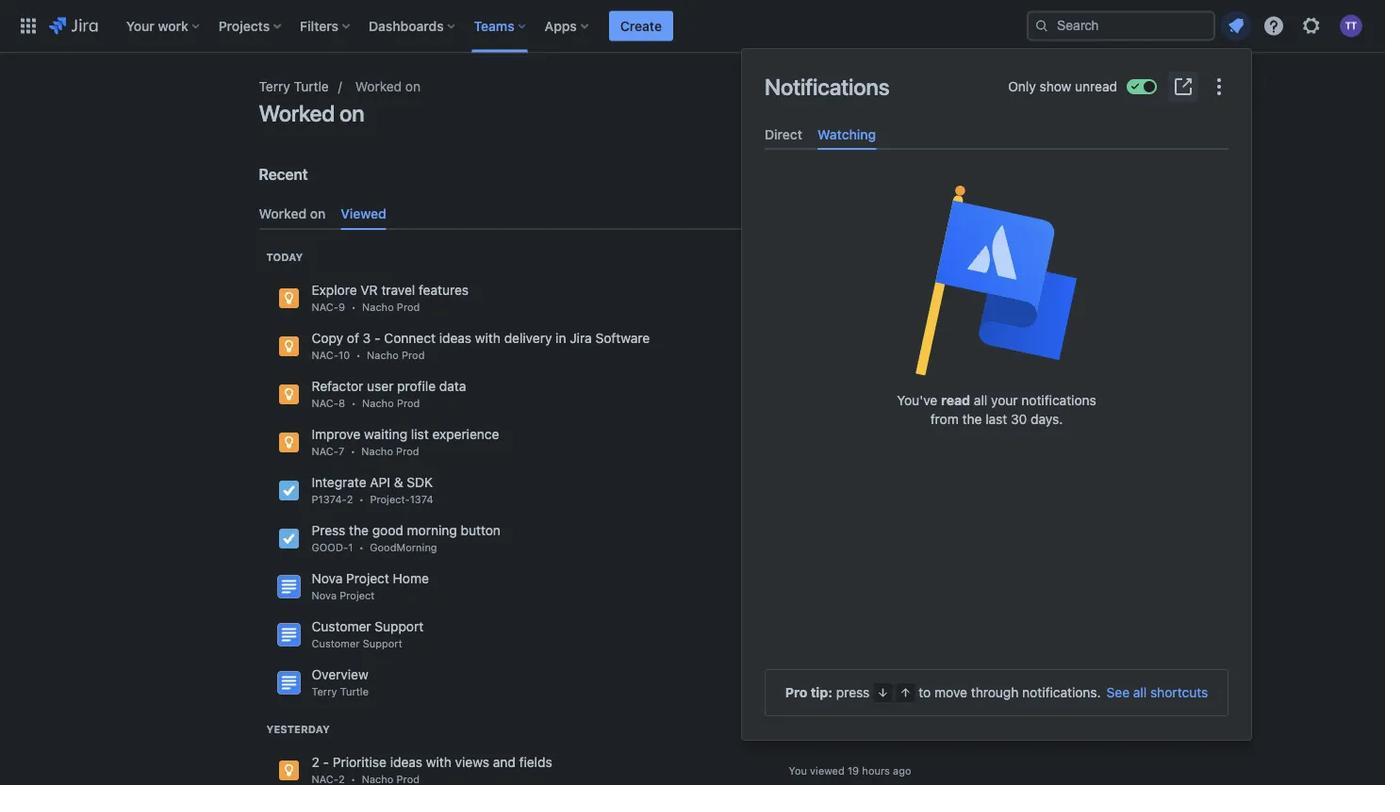 Task type: describe. For each thing, give the bounding box(es) containing it.
create button
[[609, 11, 673, 41]]

the inside press the good morning button good-1 • goodmorning
[[349, 522, 369, 538]]

3 minutes ago
[[848, 388, 918, 401]]

1 vertical spatial on
[[340, 100, 364, 126]]

all your notifications from the last 30 days.
[[931, 393, 1097, 427]]

nacho for vr
[[362, 301, 394, 313]]

copy of 3 - connect ideas with delivery in jira software nac-10 • nacho prod
[[312, 330, 650, 361]]

&
[[394, 474, 403, 490]]

ago left read
[[899, 388, 918, 401]]

your work
[[126, 18, 188, 33]]

nac- inside 2 - prioritise ideas with views and fields nac-2 • nacho prod
[[312, 773, 339, 786]]

nacho for waiting
[[361, 445, 393, 457]]

only
[[1008, 79, 1036, 94]]

appswitcher icon image
[[17, 15, 40, 37]]

in
[[556, 330, 566, 346]]

the inside "all your notifications from the last 30 days."
[[963, 412, 982, 427]]

days.
[[1031, 412, 1063, 427]]

0 vertical spatial support
[[375, 619, 424, 634]]

arrow down image
[[876, 686, 891, 701]]

your
[[126, 18, 154, 33]]

your
[[991, 393, 1018, 409]]

1 customer from the top
[[312, 619, 371, 634]]

pro
[[785, 685, 808, 701]]

banner containing your work
[[0, 0, 1385, 53]]

all inside "all your notifications from the last 30 days."
[[974, 393, 988, 409]]

software
[[596, 330, 650, 346]]

see all shortcuts button
[[1107, 684, 1208, 703]]

integrate
[[312, 474, 367, 490]]

2 down yesterday
[[312, 754, 320, 770]]

button
[[461, 522, 501, 538]]

terry turtle
[[259, 79, 329, 94]]

viewed for overview
[[810, 677, 845, 689]]

0 horizontal spatial on
[[310, 206, 326, 222]]

jira image for explore
[[278, 287, 300, 310]]

nova project home nova project
[[312, 570, 429, 602]]

fields
[[519, 754, 552, 770]]

project-
[[370, 493, 410, 505]]

profile
[[397, 378, 436, 394]]

• inside improve waiting list experience nac-7 • nacho prod
[[351, 445, 355, 457]]

• inside copy of 3 - connect ideas with delivery in jira software nac-10 • nacho prod
[[356, 349, 361, 361]]

see all shortcuts
[[1107, 685, 1208, 701]]

from
[[931, 412, 959, 427]]

1 inside press the good morning button good-1 • goodmorning
[[348, 541, 353, 553]]

2 customer from the top
[[312, 637, 360, 650]]

features
[[419, 282, 469, 297]]

2 minutes ago
[[848, 340, 918, 353]]

0 vertical spatial turtle
[[294, 79, 329, 94]]

last
[[986, 412, 1007, 427]]

nac- for explore
[[312, 301, 339, 313]]

0 vertical spatial worked
[[355, 79, 402, 94]]

3 inside copy of 3 - connect ideas with delivery in jira software nac-10 • nacho prod
[[363, 330, 371, 346]]

goodmorning
[[370, 541, 437, 553]]

travel
[[381, 282, 415, 297]]

2 inside integrate api & sdk p1374-2 • project-1374
[[347, 493, 353, 505]]

jira image for 2
[[278, 760, 300, 782]]

jira image for refactor
[[278, 383, 300, 406]]

read
[[941, 393, 971, 409]]

ago right hour
[[881, 677, 899, 689]]

improve waiting list experience nac-7 • nacho prod
[[312, 426, 499, 457]]

all inside button
[[1134, 685, 1147, 701]]

you viewed 1 hour ago
[[789, 677, 899, 689]]

viewed for 2 - prioritise ideas with views and fields
[[810, 765, 845, 777]]

refactor user profile data nac-8 • nacho prod
[[312, 378, 466, 409]]

to move through notifications.
[[919, 685, 1101, 701]]

you viewed 19 hours ago
[[789, 765, 912, 777]]

work
[[158, 18, 188, 33]]

1 vertical spatial project
[[340, 589, 375, 602]]

turtle inside overview terry turtle
[[340, 686, 369, 698]]

2 nova from the top
[[312, 589, 337, 602]]

Filter by title field
[[961, 168, 1125, 194]]

19
[[848, 765, 859, 777]]

worked on inside tab list
[[259, 206, 326, 222]]

help image
[[1263, 15, 1285, 37]]

show
[[1040, 79, 1072, 94]]

7
[[339, 445, 345, 457]]

ago up 3 minutes ago
[[899, 340, 918, 353]]

1 horizontal spatial 1
[[848, 677, 853, 689]]

ago right hours in the bottom right of the page
[[893, 765, 912, 777]]

list
[[411, 426, 429, 442]]

• inside press the good morning button good-1 • goodmorning
[[359, 541, 364, 553]]

create
[[620, 18, 662, 33]]

overview terry turtle
[[312, 667, 369, 698]]

you for 2 - prioritise ideas with views and fields
[[789, 765, 807, 777]]

jira image for copy
[[278, 335, 300, 358]]

refactor
[[312, 378, 363, 394]]

• inside 2 - prioritise ideas with views and fields nac-2 • nacho prod
[[351, 773, 356, 786]]

notifications image
[[1225, 15, 1248, 37]]

api
[[370, 474, 390, 490]]

prod inside copy of 3 - connect ideas with delivery in jira software nac-10 • nacho prod
[[402, 349, 425, 361]]

• inside explore vr travel features nac-9 • nacho prod
[[351, 301, 356, 313]]

ideas inside 2 - prioritise ideas with views and fields nac-2 • nacho prod
[[390, 754, 423, 770]]

notifications
[[765, 74, 890, 100]]

prioritise
[[333, 754, 387, 770]]

2 down prioritise
[[339, 773, 345, 786]]

minutes for refactor user profile data
[[857, 388, 897, 401]]

• inside integrate api & sdk p1374-2 • project-1374
[[359, 493, 364, 505]]

notifications.
[[1023, 685, 1101, 701]]

8
[[339, 397, 345, 409]]

data
[[439, 378, 466, 394]]

see
[[1107, 685, 1130, 701]]

- inside copy of 3 - connect ideas with delivery in jira software nac-10 • nacho prod
[[375, 330, 381, 346]]

filters
[[300, 18, 339, 33]]

primary element
[[11, 0, 1027, 52]]

press
[[312, 522, 345, 538]]

0 vertical spatial terry
[[259, 79, 290, 94]]

recent
[[259, 166, 308, 183]]

dashboards
[[369, 18, 444, 33]]

- inside 2 - prioritise ideas with views and fields nac-2 • nacho prod
[[323, 754, 329, 770]]

hour
[[856, 677, 878, 689]]

watching tab panel
[[757, 150, 1236, 167]]

open notifications in a new tab image
[[1172, 75, 1195, 98]]

9
[[339, 301, 345, 313]]

nacho inside 2 - prioritise ideas with views and fields nac-2 • nacho prod
[[362, 773, 394, 786]]

customer support customer support
[[312, 619, 424, 650]]

morning
[[407, 522, 457, 538]]

ideas inside copy of 3 - connect ideas with delivery in jira software nac-10 • nacho prod
[[439, 330, 472, 346]]

projects
[[219, 18, 270, 33]]

teams
[[474, 18, 515, 33]]



Task type: vqa. For each thing, say whether or not it's contained in the screenshot.
view
no



Task type: locate. For each thing, give the bounding box(es) containing it.
nacho inside copy of 3 - connect ideas with delivery in jira software nac-10 • nacho prod
[[367, 349, 399, 361]]

prod inside refactor user profile data nac-8 • nacho prod
[[397, 397, 420, 409]]

0 vertical spatial nova
[[312, 570, 343, 586]]

terry down overview
[[312, 686, 337, 698]]

0 vertical spatial 1
[[348, 541, 353, 553]]

0 horizontal spatial terry
[[259, 79, 290, 94]]

0 vertical spatial on
[[405, 79, 421, 94]]

jira image for press
[[278, 528, 300, 550]]

worked on
[[355, 79, 421, 94], [259, 100, 364, 126], [259, 206, 326, 222]]

tab list for notifications
[[757, 119, 1236, 150]]

tab list inside notifications dialog
[[757, 119, 1236, 150]]

1 horizontal spatial 3
[[848, 388, 854, 401]]

1 vertical spatial worked
[[259, 100, 335, 126]]

terry down projects popup button
[[259, 79, 290, 94]]

1 nova from the top
[[312, 570, 343, 586]]

2 vertical spatial worked
[[259, 206, 307, 222]]

• inside refactor user profile data nac-8 • nacho prod
[[351, 397, 356, 409]]

nac- inside improve waiting list experience nac-7 • nacho prod
[[312, 445, 339, 457]]

ideas right prioritise
[[390, 754, 423, 770]]

nacho inside refactor user profile data nac-8 • nacho prod
[[362, 397, 394, 409]]

you left the tip:
[[789, 677, 807, 689]]

nac- for improve
[[312, 445, 339, 457]]

press the good morning button good-1 • goodmorning
[[312, 522, 501, 553]]

notifications dialog
[[742, 49, 1252, 740]]

1 vertical spatial 1
[[848, 677, 853, 689]]

1 vertical spatial support
[[363, 637, 402, 650]]

1 vertical spatial nova
[[312, 589, 337, 602]]

support
[[375, 619, 424, 634], [363, 637, 402, 650]]

settings image
[[1301, 15, 1323, 37]]

worked down dashboards
[[355, 79, 402, 94]]

ago
[[899, 340, 918, 353], [899, 388, 918, 401], [881, 677, 899, 689], [893, 765, 912, 777]]

nac- down refactor
[[312, 397, 339, 409]]

1 confluence image from the top
[[278, 576, 300, 598]]

0 horizontal spatial all
[[974, 393, 988, 409]]

tab list
[[757, 119, 1236, 150], [251, 199, 1134, 230]]

more image
[[1208, 75, 1231, 98]]

yesterday
[[266, 724, 330, 736]]

0 horizontal spatial 3
[[363, 330, 371, 346]]

0 vertical spatial the
[[963, 412, 982, 427]]

your profile and settings image
[[1340, 15, 1363, 37]]

1 horizontal spatial turtle
[[340, 686, 369, 698]]

1 vertical spatial terry
[[312, 686, 337, 698]]

- right of
[[375, 330, 381, 346]]

1 vertical spatial turtle
[[340, 686, 369, 698]]

1 horizontal spatial on
[[340, 100, 364, 126]]

2 vertical spatial worked on
[[259, 206, 326, 222]]

1 horizontal spatial the
[[963, 412, 982, 427]]

experience
[[432, 426, 499, 442]]

5 nac- from the top
[[312, 773, 339, 786]]

2 confluence image from the top
[[278, 624, 300, 646]]

unread
[[1075, 79, 1118, 94]]

tip:
[[811, 685, 833, 701]]

• right 10
[[356, 349, 361, 361]]

0 vertical spatial project
[[346, 570, 389, 586]]

• right good- at the left of the page
[[359, 541, 364, 553]]

0 vertical spatial all
[[974, 393, 988, 409]]

ideas right connect
[[439, 330, 472, 346]]

minutes left "you've"
[[857, 388, 897, 401]]

project
[[346, 570, 389, 586], [340, 589, 375, 602]]

0 vertical spatial worked on
[[355, 79, 421, 94]]

filters button
[[294, 11, 358, 41]]

all
[[974, 393, 988, 409], [1134, 685, 1147, 701]]

prod for list
[[396, 445, 419, 457]]

2 vertical spatial jira image
[[278, 528, 300, 550]]

worked inside tab list
[[259, 206, 307, 222]]

3 down 2 minutes ago
[[848, 388, 854, 401]]

1 vertical spatial you
[[789, 765, 807, 777]]

you've
[[897, 393, 938, 409]]

projects button
[[213, 11, 289, 41]]

0 vertical spatial viewed
[[810, 677, 845, 689]]

nac- for refactor
[[312, 397, 339, 409]]

nac- inside explore vr travel features nac-9 • nacho prod
[[312, 301, 339, 313]]

0 vertical spatial minutes
[[857, 340, 896, 353]]

jira image down today
[[278, 287, 300, 310]]

views
[[455, 754, 489, 770]]

nac-
[[312, 301, 339, 313], [312, 349, 339, 361], [312, 397, 339, 409], [312, 445, 339, 457], [312, 773, 339, 786]]

1 vertical spatial jira image
[[278, 479, 300, 502]]

nac- down the explore
[[312, 301, 339, 313]]

0 horizontal spatial the
[[349, 522, 369, 538]]

jira image left the improve
[[278, 431, 300, 454]]

1 horizontal spatial all
[[1134, 685, 1147, 701]]

2 down integrate
[[347, 493, 353, 505]]

jira
[[570, 330, 592, 346]]

through
[[971, 685, 1019, 701]]

you've read
[[897, 393, 971, 409]]

on
[[405, 79, 421, 94], [340, 100, 364, 126], [310, 206, 326, 222]]

4 nac- from the top
[[312, 445, 339, 457]]

connect
[[384, 330, 436, 346]]

worked on down recent
[[259, 206, 326, 222]]

0 vertical spatial with
[[475, 330, 501, 346]]

2 jira image from the top
[[278, 479, 300, 502]]

the left last
[[963, 412, 982, 427]]

explore
[[312, 282, 357, 297]]

waiting
[[364, 426, 408, 442]]

• down prioritise
[[351, 773, 356, 786]]

user
[[367, 378, 394, 394]]

• right 7
[[351, 445, 355, 457]]

terry turtle link
[[259, 75, 329, 98]]

jira image
[[278, 335, 300, 358], [278, 479, 300, 502], [278, 528, 300, 550]]

prod inside 2 - prioritise ideas with views and fields nac-2 • nacho prod
[[397, 773, 420, 786]]

move
[[935, 685, 968, 701]]

good-
[[312, 541, 348, 553]]

support down home
[[375, 619, 424, 634]]

prod inside explore vr travel features nac-9 • nacho prod
[[397, 301, 420, 313]]

viewed right pro
[[810, 677, 845, 689]]

1 vertical spatial worked on
[[259, 100, 364, 126]]

0 vertical spatial customer
[[312, 619, 371, 634]]

1374
[[410, 493, 433, 505]]

0 horizontal spatial with
[[426, 754, 452, 770]]

worked down recent
[[259, 206, 307, 222]]

1 vertical spatial confluence image
[[278, 624, 300, 646]]

0 horizontal spatial turtle
[[294, 79, 329, 94]]

arrow up image
[[898, 686, 913, 701]]

jira image down yesterday
[[278, 760, 300, 782]]

terry inside overview terry turtle
[[312, 686, 337, 698]]

with inside copy of 3 - connect ideas with delivery in jira software nac-10 • nacho prod
[[475, 330, 501, 346]]

nacho
[[362, 301, 394, 313], [367, 349, 399, 361], [362, 397, 394, 409], [361, 445, 393, 457], [362, 773, 394, 786]]

nac- down prioritise
[[312, 773, 339, 786]]

confluence image left nova project home nova project
[[278, 576, 300, 598]]

0 horizontal spatial -
[[323, 754, 329, 770]]

prod inside improve waiting list experience nac-7 • nacho prod
[[396, 445, 419, 457]]

nacho up user
[[367, 349, 399, 361]]

worked on down dashboards
[[355, 79, 421, 94]]

the
[[963, 412, 982, 427], [349, 522, 369, 538]]

0 horizontal spatial 1
[[348, 541, 353, 553]]

nacho down vr
[[362, 301, 394, 313]]

1 vertical spatial all
[[1134, 685, 1147, 701]]

2 viewed from the top
[[810, 765, 845, 777]]

sdk
[[407, 474, 433, 490]]

good
[[372, 522, 403, 538]]

worked down terry turtle link
[[259, 100, 335, 126]]

nacho inside improve waiting list experience nac-7 • nacho prod
[[361, 445, 393, 457]]

turtle down the filters
[[294, 79, 329, 94]]

nacho down waiting
[[361, 445, 393, 457]]

p1374-
[[312, 493, 347, 505]]

nacho for user
[[362, 397, 394, 409]]

you left 19
[[789, 765, 807, 777]]

tab list for recent
[[251, 199, 1134, 230]]

1 up nova project home nova project
[[348, 541, 353, 553]]

confluence image for customer
[[278, 624, 300, 646]]

notifications
[[1022, 393, 1097, 409]]

1 left hour
[[848, 677, 853, 689]]

integrate api & sdk p1374-2 • project-1374
[[312, 474, 433, 505]]

1 jira image from the top
[[278, 335, 300, 358]]

3 jira image from the top
[[278, 431, 300, 454]]

tab list containing worked on
[[251, 199, 1134, 230]]

jira image left the copy at top left
[[278, 335, 300, 358]]

•
[[351, 301, 356, 313], [356, 349, 361, 361], [351, 397, 356, 409], [351, 445, 355, 457], [359, 493, 364, 505], [359, 541, 364, 553], [351, 773, 356, 786]]

today
[[266, 251, 303, 263]]

on down dashboards popup button in the top of the page
[[405, 79, 421, 94]]

prod for profile
[[397, 397, 420, 409]]

1 horizontal spatial with
[[475, 330, 501, 346]]

-
[[375, 330, 381, 346], [323, 754, 329, 770]]

1 vertical spatial tab list
[[251, 199, 1134, 230]]

jira image
[[278, 287, 300, 310], [278, 383, 300, 406], [278, 431, 300, 454], [278, 760, 300, 782]]

jira image left refactor
[[278, 383, 300, 406]]

prod for travel
[[397, 301, 420, 313]]

search image
[[1035, 18, 1050, 33]]

tab list containing direct
[[757, 119, 1236, 150]]

turtle down overview
[[340, 686, 369, 698]]

confluence image
[[278, 672, 300, 694]]

minutes for copy of 3 - connect ideas with delivery in jira software
[[857, 340, 896, 353]]

apps button
[[539, 11, 596, 41]]

0 vertical spatial tab list
[[757, 119, 1236, 150]]

1 viewed from the top
[[810, 677, 845, 689]]

home
[[393, 570, 429, 586]]

1 vertical spatial -
[[323, 754, 329, 770]]

nacho down user
[[362, 397, 394, 409]]

10
[[339, 349, 350, 361]]

2 jira image from the top
[[278, 383, 300, 406]]

1 nac- from the top
[[312, 301, 339, 313]]

jira image left p1374-
[[278, 479, 300, 502]]

30
[[1011, 412, 1027, 427]]

nac- inside refactor user profile data nac-8 • nacho prod
[[312, 397, 339, 409]]

1 vertical spatial viewed
[[810, 765, 845, 777]]

the left good
[[349, 522, 369, 538]]

2 vertical spatial on
[[310, 206, 326, 222]]

project up customer support customer support
[[340, 589, 375, 602]]

nacho inside explore vr travel features nac-9 • nacho prod
[[362, 301, 394, 313]]

direct
[[765, 126, 803, 142]]

0 vertical spatial 3
[[363, 330, 371, 346]]

nac- inside copy of 3 - connect ideas with delivery in jira software nac-10 • nacho prod
[[312, 349, 339, 361]]

Search field
[[1027, 11, 1216, 41]]

2 - prioritise ideas with views and fields nac-2 • nacho prod
[[312, 754, 552, 786]]

3 nac- from the top
[[312, 397, 339, 409]]

on left viewed
[[310, 206, 326, 222]]

- left prioritise
[[323, 754, 329, 770]]

with left delivery
[[475, 330, 501, 346]]

to
[[919, 685, 931, 701]]

shortcuts
[[1151, 685, 1208, 701]]

4 jira image from the top
[[278, 760, 300, 782]]

viewed
[[341, 206, 386, 222]]

2 up 3 minutes ago
[[848, 340, 854, 353]]

customer
[[312, 619, 371, 634], [312, 637, 360, 650]]

minutes up 3 minutes ago
[[857, 340, 896, 353]]

project left home
[[346, 570, 389, 586]]

3 right of
[[363, 330, 371, 346]]

improve
[[312, 426, 361, 442]]

jira image for integrate
[[278, 479, 300, 502]]

on down filters dropdown button
[[340, 100, 364, 126]]

1 horizontal spatial -
[[375, 330, 381, 346]]

nacho down prioritise
[[362, 773, 394, 786]]

• down integrate
[[359, 493, 364, 505]]

worked on down terry turtle link
[[259, 100, 364, 126]]

0 horizontal spatial ideas
[[390, 754, 423, 770]]

• right 8 at the left of page
[[351, 397, 356, 409]]

viewed left 19
[[810, 765, 845, 777]]

dashboards button
[[363, 11, 463, 41]]

vr
[[361, 282, 378, 297]]

overview
[[312, 667, 368, 682]]

confluence image up confluence image
[[278, 624, 300, 646]]

pro tip: press
[[785, 685, 870, 701]]

delivery
[[504, 330, 552, 346]]

explore vr travel features nac-9 • nacho prod
[[312, 282, 469, 313]]

all right see
[[1134, 685, 1147, 701]]

1 vertical spatial 3
[[848, 388, 854, 401]]

teams button
[[468, 11, 534, 41]]

of
[[347, 330, 359, 346]]

2 you from the top
[[789, 765, 807, 777]]

confluence image
[[278, 576, 300, 598], [278, 624, 300, 646]]

• right 9
[[351, 301, 356, 313]]

banner
[[0, 0, 1385, 53]]

0 vertical spatial you
[[789, 677, 807, 689]]

0 vertical spatial ideas
[[439, 330, 472, 346]]

nac- down the improve
[[312, 445, 339, 457]]

1 vertical spatial with
[[426, 754, 452, 770]]

jira image for improve
[[278, 431, 300, 454]]

jira image
[[49, 15, 98, 37], [49, 15, 98, 37]]

nac- down the copy at top left
[[312, 349, 339, 361]]

1 vertical spatial minutes
[[857, 388, 897, 401]]

confluence image for nova
[[278, 576, 300, 598]]

with left views
[[426, 754, 452, 770]]

press
[[836, 685, 870, 701]]

1 you from the top
[[789, 677, 807, 689]]

only show unread
[[1008, 79, 1118, 94]]

3 jira image from the top
[[278, 528, 300, 550]]

copy
[[312, 330, 343, 346]]

0 vertical spatial confluence image
[[278, 576, 300, 598]]

1 horizontal spatial ideas
[[439, 330, 472, 346]]

1 vertical spatial customer
[[312, 637, 360, 650]]

1 vertical spatial the
[[349, 522, 369, 538]]

2 horizontal spatial on
[[405, 79, 421, 94]]

prod
[[397, 301, 420, 313], [402, 349, 425, 361], [397, 397, 420, 409], [396, 445, 419, 457], [397, 773, 420, 786]]

your work button
[[120, 11, 207, 41]]

1 jira image from the top
[[278, 287, 300, 310]]

you for overview
[[789, 677, 807, 689]]

hours
[[862, 765, 890, 777]]

1 horizontal spatial terry
[[312, 686, 337, 698]]

support up overview
[[363, 637, 402, 650]]

watching
[[818, 126, 876, 142]]

0 vertical spatial -
[[375, 330, 381, 346]]

jira image left press
[[278, 528, 300, 550]]

all left your
[[974, 393, 988, 409]]

2 nac- from the top
[[312, 349, 339, 361]]

0 vertical spatial jira image
[[278, 335, 300, 358]]

worked
[[355, 79, 402, 94], [259, 100, 335, 126], [259, 206, 307, 222]]

1 vertical spatial ideas
[[390, 754, 423, 770]]

with inside 2 - prioritise ideas with views and fields nac-2 • nacho prod
[[426, 754, 452, 770]]



